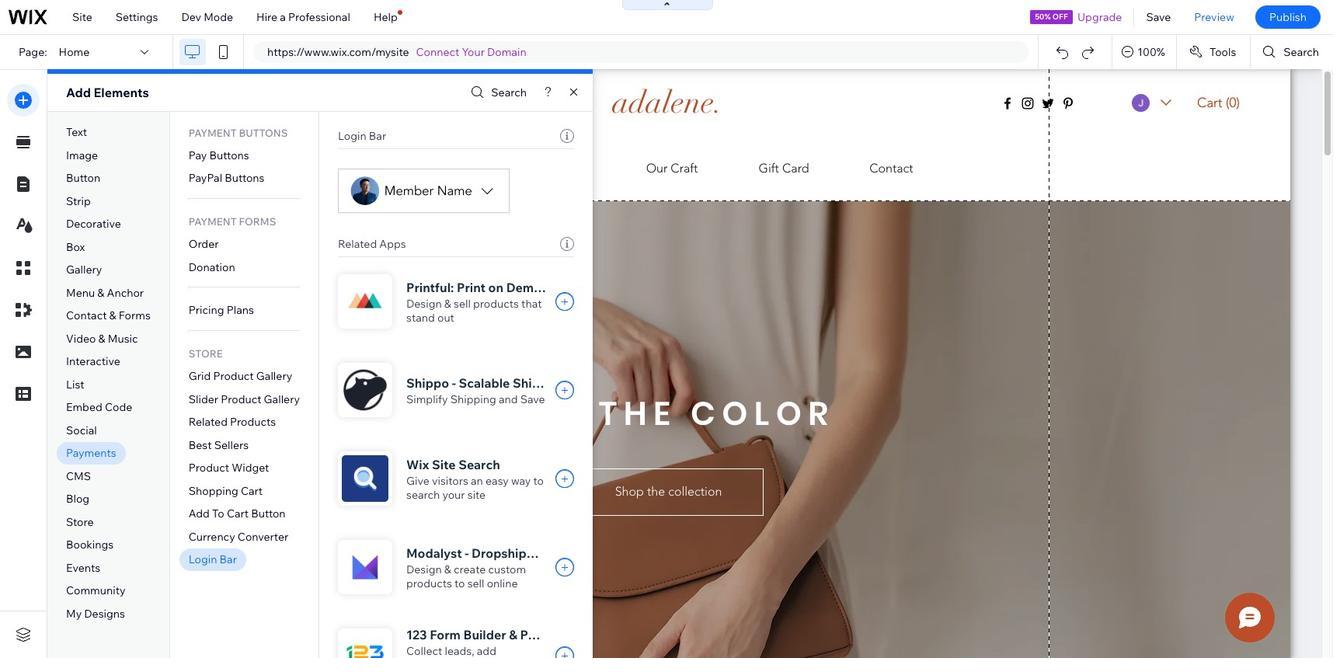 Task type: locate. For each thing, give the bounding box(es) containing it.
& inside printful: print on demand design & sell products that stand out
[[444, 297, 451, 311]]

save inside shippo - scalable shipping simplify shipping and save
[[520, 392, 545, 406]]

1 payment from the top
[[189, 126, 237, 139]]

1 vertical spatial buttons
[[209, 148, 249, 162]]

paypal buttons
[[189, 171, 265, 185]]

search button down domain
[[467, 81, 527, 104]]

scalable
[[459, 375, 510, 391]]

1 horizontal spatial login
[[338, 129, 367, 143]]

2 vertical spatial gallery
[[264, 392, 300, 406]]

design inside modalyst - dropshipping design & create custom products to sell online
[[406, 563, 442, 577]]

1 vertical spatial design
[[406, 563, 442, 577]]

1 design from the top
[[406, 297, 442, 311]]

gallery for slider product gallery
[[264, 392, 300, 406]]

& inside modalyst - dropshipping design & create custom products to sell online
[[444, 563, 451, 577]]

products inside modalyst - dropshipping design & create custom products to sell online
[[406, 577, 452, 591]]

0 horizontal spatial shipping
[[450, 392, 496, 406]]

slider
[[189, 392, 218, 406]]

1 horizontal spatial payments
[[520, 627, 579, 643]]

- inside shippo - scalable shipping simplify shipping and save
[[452, 375, 456, 391]]

dev mode
[[181, 10, 233, 24]]

0 vertical spatial bar
[[369, 129, 386, 143]]

to for dropshipping
[[455, 577, 465, 591]]

0 horizontal spatial bar
[[220, 553, 237, 567]]

0 vertical spatial products
[[473, 297, 519, 311]]

1 horizontal spatial bar
[[369, 129, 386, 143]]

- inside modalyst - dropshipping design & create custom products to sell online
[[465, 546, 469, 561]]

100%
[[1138, 45, 1166, 59]]

1 vertical spatial button
[[251, 507, 286, 521]]

button down image
[[66, 171, 100, 185]]

tools
[[1210, 45, 1237, 59]]

1 vertical spatial products
[[406, 577, 452, 591]]

shipping down 'scalable'
[[450, 392, 496, 406]]

payment up the pay buttons
[[189, 126, 237, 139]]

1 horizontal spatial forms
[[239, 215, 276, 228]]

buttons up the pay buttons
[[239, 126, 288, 139]]

forms down paypal buttons
[[239, 215, 276, 228]]

0 horizontal spatial save
[[520, 392, 545, 406]]

- for modalyst
[[465, 546, 469, 561]]

0 horizontal spatial site
[[72, 10, 92, 24]]

2 vertical spatial product
[[189, 461, 229, 475]]

grid
[[189, 369, 211, 383]]

save button
[[1135, 0, 1183, 34]]

box
[[66, 240, 85, 254]]

and
[[499, 392, 518, 406]]

& down "printful:"
[[444, 297, 451, 311]]

site
[[72, 10, 92, 24], [432, 457, 456, 472]]

2 payment from the top
[[189, 215, 237, 228]]

product for slider
[[221, 392, 261, 406]]

1 horizontal spatial to
[[533, 474, 544, 488]]

0 horizontal spatial store
[[66, 515, 94, 529]]

product down grid product gallery
[[221, 392, 261, 406]]

1 horizontal spatial add
[[189, 507, 210, 521]]

0 vertical spatial buttons
[[239, 126, 288, 139]]

1 vertical spatial login
[[189, 553, 217, 567]]

& right video
[[98, 332, 105, 346]]

cms
[[66, 469, 91, 483]]

2 vertical spatial buttons
[[225, 171, 265, 185]]

1 vertical spatial sell
[[468, 577, 485, 591]]

to
[[533, 474, 544, 488], [455, 577, 465, 591]]

button up converter
[[251, 507, 286, 521]]

1 vertical spatial add
[[189, 507, 210, 521]]

2 design from the top
[[406, 563, 442, 577]]

0 vertical spatial sell
[[454, 297, 471, 311]]

0 vertical spatial payment
[[189, 126, 237, 139]]

1 vertical spatial gallery
[[256, 369, 292, 383]]

1 horizontal spatial login bar
[[338, 129, 386, 143]]

to right "way" on the left bottom of page
[[533, 474, 544, 488]]

0 vertical spatial store
[[189, 348, 223, 360]]

gallery up slider product gallery
[[256, 369, 292, 383]]

gallery up "menu"
[[66, 263, 102, 277]]

buttons for payment buttons
[[239, 126, 288, 139]]

cart right to
[[227, 507, 249, 521]]

1 vertical spatial payment
[[189, 215, 237, 228]]

0 vertical spatial search button
[[1251, 35, 1334, 69]]

0 horizontal spatial forms
[[119, 309, 151, 323]]

cart
[[241, 484, 263, 498], [227, 507, 249, 521]]

1 vertical spatial login bar
[[189, 553, 237, 567]]

products
[[473, 297, 519, 311], [406, 577, 452, 591]]

1 vertical spatial related
[[189, 415, 228, 429]]

preview
[[1195, 10, 1235, 24]]

modalyst - dropshipping design & create custom products to sell online
[[406, 546, 553, 591]]

interactive
[[66, 355, 120, 369]]

https://www.wix.com/mysite
[[267, 45, 409, 59]]

store down blog
[[66, 515, 94, 529]]

design down "printful:"
[[406, 297, 442, 311]]

search down publish at right top
[[1284, 45, 1320, 59]]

currency
[[189, 530, 235, 544]]

related down slider
[[189, 415, 228, 429]]

domain
[[487, 45, 527, 59]]

shipping up and
[[513, 375, 567, 391]]

0 vertical spatial add
[[66, 85, 91, 100]]

1 vertical spatial bar
[[220, 553, 237, 567]]

online
[[487, 577, 518, 591]]

-
[[452, 375, 456, 391], [465, 546, 469, 561]]

2 vertical spatial search
[[459, 457, 500, 472]]

blog
[[66, 492, 89, 506]]

to down modalyst
[[455, 577, 465, 591]]

1 horizontal spatial related
[[338, 237, 377, 251]]

dropshipping
[[472, 546, 553, 561]]

0 horizontal spatial to
[[455, 577, 465, 591]]

add to cart button
[[189, 507, 286, 521]]

shipping
[[513, 375, 567, 391], [450, 392, 496, 406]]

store up grid
[[189, 348, 223, 360]]

0 vertical spatial site
[[72, 10, 92, 24]]

pay
[[189, 148, 207, 162]]

payment up order
[[189, 215, 237, 228]]

gallery
[[66, 263, 102, 277], [256, 369, 292, 383], [264, 392, 300, 406]]

search button down publish button at the right top of page
[[1251, 35, 1334, 69]]

save
[[1147, 10, 1171, 24], [520, 392, 545, 406]]

payment for payment buttons
[[189, 126, 237, 139]]

search
[[1284, 45, 1320, 59], [491, 85, 527, 99], [459, 457, 500, 472]]

&
[[97, 286, 104, 300], [444, 297, 451, 311], [109, 309, 116, 323], [98, 332, 105, 346], [444, 563, 451, 577], [509, 627, 518, 643]]

site
[[468, 488, 486, 502]]

apps
[[379, 237, 406, 251]]

site up visitors
[[432, 457, 456, 472]]

shopping
[[189, 484, 238, 498]]

store
[[189, 348, 223, 360], [66, 515, 94, 529]]

1 vertical spatial product
[[221, 392, 261, 406]]

0 horizontal spatial login
[[189, 553, 217, 567]]

- up create
[[465, 546, 469, 561]]

preview button
[[1183, 0, 1246, 34]]

add elements
[[66, 85, 149, 100]]

button
[[66, 171, 100, 185], [251, 507, 286, 521]]

products for demand
[[473, 297, 519, 311]]

form
[[430, 627, 461, 643]]

1 horizontal spatial save
[[1147, 10, 1171, 24]]

0 vertical spatial design
[[406, 297, 442, 311]]

bookings
[[66, 538, 114, 552]]

add for add to cart button
[[189, 507, 210, 521]]

settings
[[116, 10, 158, 24]]

off
[[1053, 12, 1068, 22]]

0 horizontal spatial products
[[406, 577, 452, 591]]

products down on
[[473, 297, 519, 311]]

search down domain
[[491, 85, 527, 99]]

1 horizontal spatial search button
[[1251, 35, 1334, 69]]

1 horizontal spatial -
[[465, 546, 469, 561]]

0 vertical spatial button
[[66, 171, 100, 185]]

products down modalyst
[[406, 577, 452, 591]]

0 horizontal spatial -
[[452, 375, 456, 391]]

site up home
[[72, 10, 92, 24]]

elements
[[94, 85, 149, 100]]

1 horizontal spatial site
[[432, 457, 456, 472]]

- right shippo
[[452, 375, 456, 391]]

decorative
[[66, 217, 121, 231]]

save right and
[[520, 392, 545, 406]]

buttons up paypal buttons
[[209, 148, 249, 162]]

product widget
[[189, 461, 269, 475]]

1 vertical spatial cart
[[227, 507, 249, 521]]

sell
[[454, 297, 471, 311], [468, 577, 485, 591]]

0 vertical spatial save
[[1147, 10, 1171, 24]]

sell inside modalyst - dropshipping design & create custom products to sell online
[[468, 577, 485, 591]]

sell down print
[[454, 297, 471, 311]]

0 vertical spatial -
[[452, 375, 456, 391]]

products inside printful: print on demand design & sell products that stand out
[[473, 297, 519, 311]]

related left "apps"
[[338, 237, 377, 251]]

add left to
[[189, 507, 210, 521]]

product for grid
[[213, 369, 254, 383]]

payment
[[189, 126, 237, 139], [189, 215, 237, 228]]

1 vertical spatial -
[[465, 546, 469, 561]]

print
[[457, 280, 486, 295]]

my
[[66, 607, 82, 621]]

payments right builder
[[520, 627, 579, 643]]

shopping cart
[[189, 484, 263, 498]]

product up shopping
[[189, 461, 229, 475]]

buttons down the pay buttons
[[225, 171, 265, 185]]

to inside wix site search give visitors an easy way to search your site
[[533, 474, 544, 488]]

1 horizontal spatial button
[[251, 507, 286, 521]]

site inside wix site search give visitors an easy way to search your site
[[432, 457, 456, 472]]

login
[[338, 129, 367, 143], [189, 553, 217, 567]]

0 vertical spatial search
[[1284, 45, 1320, 59]]

add up text
[[66, 85, 91, 100]]

to inside modalyst - dropshipping design & create custom products to sell online
[[455, 577, 465, 591]]

way
[[511, 474, 531, 488]]

design
[[406, 297, 442, 311], [406, 563, 442, 577]]

buttons
[[239, 126, 288, 139], [209, 148, 249, 162], [225, 171, 265, 185]]

0 horizontal spatial search button
[[467, 81, 527, 104]]

product up slider product gallery
[[213, 369, 254, 383]]

0 horizontal spatial related
[[189, 415, 228, 429]]

0 horizontal spatial payments
[[66, 446, 116, 460]]

0 vertical spatial product
[[213, 369, 254, 383]]

payment buttons
[[189, 126, 288, 139]]

1 vertical spatial save
[[520, 392, 545, 406]]

forms
[[239, 215, 276, 228], [119, 309, 151, 323]]

your
[[462, 45, 485, 59]]

payments down social
[[66, 446, 116, 460]]

0 vertical spatial related
[[338, 237, 377, 251]]

help
[[374, 10, 398, 24]]

forms down anchor
[[119, 309, 151, 323]]

& down modalyst
[[444, 563, 451, 577]]

1 horizontal spatial products
[[473, 297, 519, 311]]

50% off
[[1035, 12, 1068, 22]]

0 horizontal spatial add
[[66, 85, 91, 100]]

1 vertical spatial to
[[455, 577, 465, 591]]

sell left online in the bottom left of the page
[[468, 577, 485, 591]]

donation
[[189, 260, 235, 274]]

gallery up 'products'
[[264, 392, 300, 406]]

search up an
[[459, 457, 500, 472]]

design down modalyst
[[406, 563, 442, 577]]

1 vertical spatial site
[[432, 457, 456, 472]]

0 vertical spatial to
[[533, 474, 544, 488]]

1 vertical spatial shipping
[[450, 392, 496, 406]]

0 vertical spatial shipping
[[513, 375, 567, 391]]

cart down widget
[[241, 484, 263, 498]]

save up 100%
[[1147, 10, 1171, 24]]

strip
[[66, 194, 91, 208]]

that
[[522, 297, 542, 311]]

1 horizontal spatial shipping
[[513, 375, 567, 391]]



Task type: vqa. For each thing, say whether or not it's contained in the screenshot.
the top Login
yes



Task type: describe. For each thing, give the bounding box(es) containing it.
wix site search give visitors an easy way to search your site
[[406, 457, 544, 502]]

shippo
[[406, 375, 449, 391]]

search
[[406, 488, 440, 502]]

sell inside printful: print on demand design & sell products that stand out
[[454, 297, 471, 311]]

best sellers
[[189, 438, 249, 452]]

buttons for paypal buttons
[[225, 171, 265, 185]]

0 vertical spatial login bar
[[338, 129, 386, 143]]

to for search
[[533, 474, 544, 488]]

pricing plans
[[189, 303, 254, 317]]

stand
[[406, 311, 435, 325]]

music
[[108, 332, 138, 346]]

0 horizontal spatial login bar
[[189, 553, 237, 567]]

social
[[66, 423, 97, 437]]

plans
[[227, 303, 254, 317]]

100% button
[[1113, 35, 1176, 69]]

1 horizontal spatial store
[[189, 348, 223, 360]]

0 vertical spatial payments
[[66, 446, 116, 460]]

related for related products
[[189, 415, 228, 429]]

grid product gallery
[[189, 369, 292, 383]]

publish button
[[1256, 5, 1321, 29]]

pricing
[[189, 303, 224, 317]]

image
[[66, 148, 98, 162]]

0 vertical spatial forms
[[239, 215, 276, 228]]

easy
[[486, 474, 509, 488]]

modalyst
[[406, 546, 462, 561]]

1 vertical spatial search
[[491, 85, 527, 99]]

dev
[[181, 10, 201, 24]]

pay buttons
[[189, 148, 249, 162]]

search inside wix site search give visitors an easy way to search your site
[[459, 457, 500, 472]]

payment forms
[[189, 215, 276, 228]]

buttons for pay buttons
[[209, 148, 249, 162]]

0 vertical spatial gallery
[[66, 263, 102, 277]]

payment for payment forms
[[189, 215, 237, 228]]

0 vertical spatial login
[[338, 129, 367, 143]]

design inside printful: print on demand design & sell products that stand out
[[406, 297, 442, 311]]

slider product gallery
[[189, 392, 300, 406]]

to
[[212, 507, 224, 521]]

list
[[66, 378, 84, 392]]

designs
[[84, 607, 125, 621]]

123 form builder & payments
[[406, 627, 579, 643]]

out
[[437, 311, 455, 325]]

mode
[[204, 10, 233, 24]]

my designs
[[66, 607, 125, 621]]

contact
[[66, 309, 107, 323]]

gallery for grid product gallery
[[256, 369, 292, 383]]

video & music
[[66, 332, 138, 346]]

visitors
[[432, 474, 468, 488]]

give
[[406, 474, 430, 488]]

products
[[230, 415, 276, 429]]

printful:
[[406, 280, 454, 295]]

wix
[[406, 457, 429, 472]]

save inside button
[[1147, 10, 1171, 24]]

123
[[406, 627, 427, 643]]

anchor
[[107, 286, 144, 300]]

0 vertical spatial cart
[[241, 484, 263, 498]]

home
[[59, 45, 90, 59]]

tools button
[[1177, 35, 1251, 69]]

hire a professional
[[257, 10, 350, 24]]

& down menu & anchor
[[109, 309, 116, 323]]

1 vertical spatial payments
[[520, 627, 579, 643]]

products for design
[[406, 577, 452, 591]]

shippo - scalable shipping simplify shipping and save
[[406, 375, 567, 406]]

events
[[66, 561, 100, 575]]

professional
[[288, 10, 350, 24]]

50%
[[1035, 12, 1051, 22]]

menu
[[66, 286, 95, 300]]

your
[[443, 488, 465, 502]]

& right builder
[[509, 627, 518, 643]]

- for shippo
[[452, 375, 456, 391]]

best
[[189, 438, 212, 452]]

related products
[[189, 415, 276, 429]]

& right "menu"
[[97, 286, 104, 300]]

a
[[280, 10, 286, 24]]

hire
[[257, 10, 278, 24]]

contact & forms
[[66, 309, 151, 323]]

paypal
[[189, 171, 222, 185]]

related for related apps
[[338, 237, 377, 251]]

demand
[[506, 280, 556, 295]]

create
[[454, 563, 486, 577]]

community
[[66, 584, 126, 598]]

video
[[66, 332, 96, 346]]

embed
[[66, 400, 102, 414]]

printful: print on demand design & sell products that stand out
[[406, 280, 556, 325]]

1 vertical spatial store
[[66, 515, 94, 529]]

simplify
[[406, 392, 448, 406]]

publish
[[1270, 10, 1307, 24]]

connect
[[416, 45, 460, 59]]

upgrade
[[1078, 10, 1122, 24]]

embed code
[[66, 400, 132, 414]]

0 horizontal spatial button
[[66, 171, 100, 185]]

code
[[105, 400, 132, 414]]

1 vertical spatial search button
[[467, 81, 527, 104]]

custom
[[488, 563, 526, 577]]

text
[[66, 125, 87, 139]]

currency converter
[[189, 530, 288, 544]]

1 vertical spatial forms
[[119, 309, 151, 323]]

add for add elements
[[66, 85, 91, 100]]

order
[[189, 237, 219, 251]]

https://www.wix.com/mysite connect your domain
[[267, 45, 527, 59]]

on
[[488, 280, 504, 295]]



